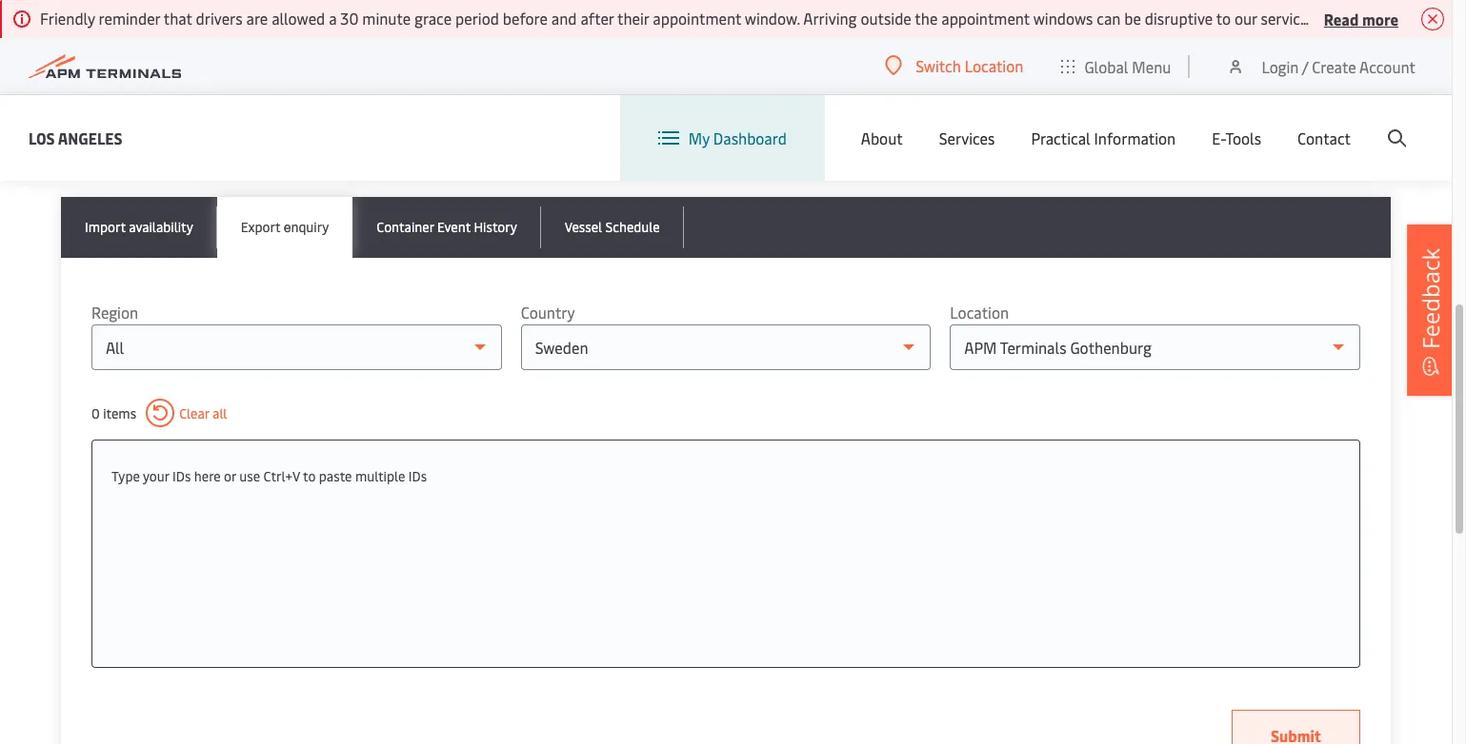 Task type: vqa. For each thing, say whether or not it's contained in the screenshot.
Switch Location button at the top right
yes



Task type: locate. For each thing, give the bounding box(es) containing it.
container
[[377, 218, 434, 236]]

import
[[85, 218, 126, 236]]

import availability button
[[61, 197, 217, 258]]

about
[[861, 128, 903, 149]]

to left the paste
[[303, 468, 316, 486]]

to
[[408, 133, 422, 154], [303, 468, 316, 486]]

ids right your on the bottom left of page
[[172, 468, 191, 486]]

0 horizontal spatial ids
[[172, 468, 191, 486]]

about button
[[861, 95, 903, 181]]

multiple
[[355, 468, 405, 486]]

my
[[689, 128, 710, 149]]

switch location button
[[885, 55, 1024, 76]]

1 horizontal spatial to
[[408, 133, 422, 154]]

switch
[[916, 55, 961, 76]]

location
[[965, 55, 1024, 76], [950, 302, 1009, 323]]

to inside search again enter additional containers, or change the location to search at a different terminal.
[[408, 133, 422, 154]]

0 horizontal spatial or
[[224, 468, 236, 486]]

1 vertical spatial or
[[224, 468, 236, 486]]

ids right multiple
[[409, 468, 427, 486]]

los angeles link
[[29, 126, 122, 150]]

tab list containing import availability
[[61, 197, 1391, 258]]

ctrl+v
[[263, 468, 300, 486]]

more
[[1362, 8, 1398, 29]]

vessel
[[565, 218, 602, 236]]

login
[[1262, 56, 1299, 77]]

region
[[91, 302, 138, 323]]

1 horizontal spatial or
[[252, 133, 266, 154]]

enter
[[61, 133, 97, 154]]

0 horizontal spatial to
[[303, 468, 316, 486]]

history
[[474, 218, 517, 236]]

vessel schedule button
[[541, 197, 684, 258]]

0 vertical spatial to
[[408, 133, 422, 154]]

search
[[426, 133, 471, 154]]

feedback
[[1415, 248, 1446, 350]]

0 vertical spatial location
[[965, 55, 1024, 76]]

account
[[1359, 56, 1416, 77]]

1 horizontal spatial ids
[[409, 468, 427, 486]]

los
[[29, 127, 55, 148]]

tab list
[[61, 197, 1391, 258]]

additional
[[101, 133, 170, 154]]

global
[[1084, 56, 1128, 77]]

0 vertical spatial or
[[252, 133, 266, 154]]

None text field
[[111, 460, 1340, 494]]

search again enter additional containers, or change the location to search at a different terminal.
[[61, 91, 629, 154]]

export еnquiry button
[[217, 197, 353, 258]]

container event history button
[[353, 197, 541, 258]]

all
[[213, 404, 227, 422]]

here
[[194, 468, 221, 486]]

export еnquiry
[[241, 218, 329, 236]]

or left change
[[252, 133, 266, 154]]

ids
[[172, 468, 191, 486], [409, 468, 427, 486]]

create
[[1312, 56, 1356, 77]]

a
[[492, 133, 500, 154]]

1 vertical spatial to
[[303, 468, 316, 486]]

container event history
[[377, 218, 517, 236]]

0 items
[[91, 404, 136, 422]]

or
[[252, 133, 266, 154], [224, 468, 236, 486]]

my dashboard
[[689, 128, 787, 149]]

1 ids from the left
[[172, 468, 191, 486]]

close alert image
[[1421, 8, 1444, 30]]

search
[[61, 91, 140, 128]]

or left use
[[224, 468, 236, 486]]

paste
[[319, 468, 352, 486]]

to left search on the left of page
[[408, 133, 422, 154]]



Task type: describe. For each thing, give the bounding box(es) containing it.
availability
[[129, 218, 193, 236]]

or inside search again enter additional containers, or change the location to search at a different terminal.
[[252, 133, 266, 154]]

2 ids from the left
[[409, 468, 427, 486]]

the
[[322, 133, 345, 154]]

global menu
[[1084, 56, 1171, 77]]

clear
[[179, 404, 209, 422]]

los angeles
[[29, 127, 122, 148]]

change
[[270, 133, 319, 154]]

type your ids here or use ctrl+v to paste multiple ids
[[111, 468, 427, 486]]

country
[[521, 302, 575, 323]]

read more button
[[1324, 7, 1398, 30]]

items
[[103, 404, 136, 422]]

terminal.
[[567, 133, 629, 154]]

login / create account link
[[1226, 38, 1416, 94]]

use
[[239, 468, 260, 486]]

read more
[[1324, 8, 1398, 29]]

read
[[1324, 8, 1359, 29]]

clear all button
[[146, 399, 227, 428]]

again
[[147, 91, 211, 128]]

containers,
[[174, 133, 249, 154]]

type
[[111, 468, 140, 486]]

clear all
[[179, 404, 227, 422]]

different
[[503, 133, 564, 154]]

vessel schedule
[[565, 218, 660, 236]]

0
[[91, 404, 100, 422]]

dashboard
[[713, 128, 787, 149]]

export
[[241, 218, 280, 236]]

login / create account
[[1262, 56, 1416, 77]]

event
[[437, 218, 471, 236]]

/
[[1302, 56, 1308, 77]]

import availability
[[85, 218, 193, 236]]

menu
[[1132, 56, 1171, 77]]

еnquiry
[[284, 218, 329, 236]]

your
[[143, 468, 169, 486]]

angeles
[[58, 127, 122, 148]]

my dashboard button
[[658, 95, 787, 181]]

1 vertical spatial location
[[950, 302, 1009, 323]]

global menu button
[[1043, 38, 1190, 95]]

at
[[474, 133, 488, 154]]

switch location
[[916, 55, 1024, 76]]

feedback button
[[1407, 225, 1455, 396]]

location
[[349, 133, 404, 154]]

schedule
[[605, 218, 660, 236]]



